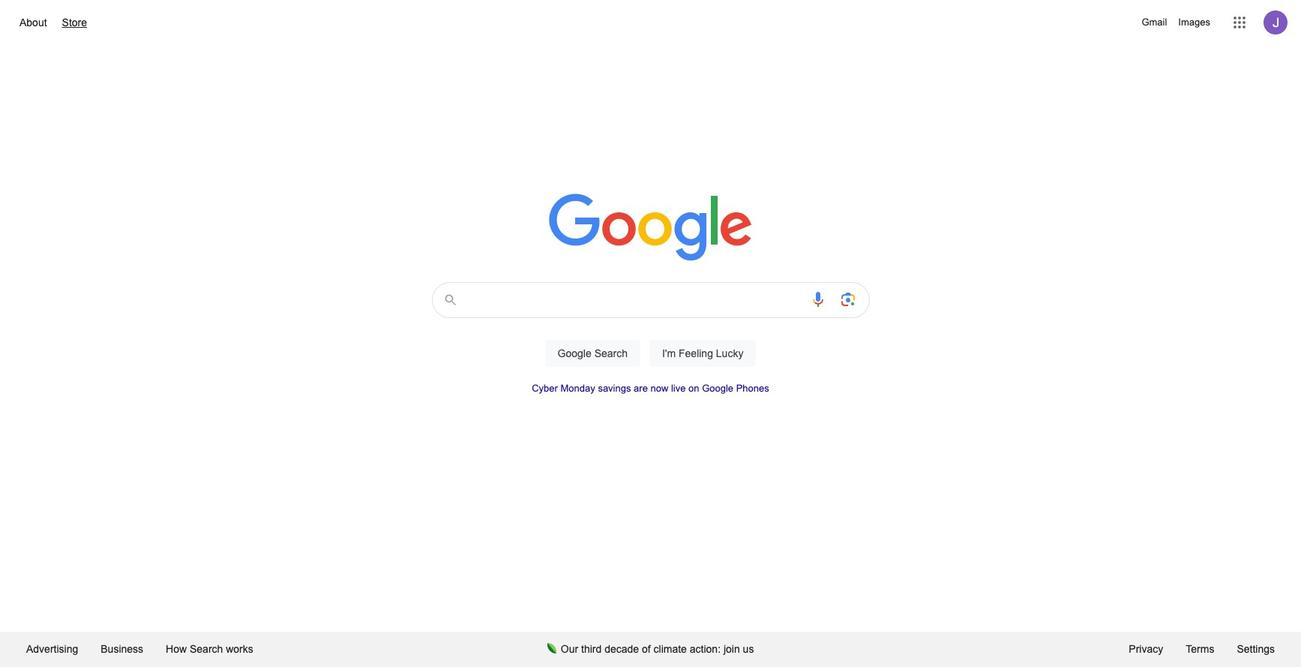 Task type: describe. For each thing, give the bounding box(es) containing it.
are
[[634, 383, 648, 394]]

store
[[62, 17, 87, 29]]

privacy
[[1130, 643, 1164, 655]]

decade
[[605, 643, 639, 655]]

store link
[[58, 13, 91, 32]]

google image
[[549, 194, 753, 263]]

cyber monday savings are now live on google phones
[[532, 383, 770, 394]]

action:
[[690, 643, 721, 655]]

monday
[[561, 383, 596, 394]]

search by voice image
[[809, 290, 827, 308]]

how search works
[[166, 643, 253, 655]]

cyber
[[532, 383, 558, 394]]

business
[[101, 643, 143, 655]]

images link
[[1179, 14, 1211, 32]]

gmail link
[[1142, 14, 1168, 32]]

settings button
[[1226, 632, 1287, 666]]

about link
[[16, 13, 51, 32]]

terms
[[1187, 643, 1215, 655]]

us
[[743, 643, 754, 655]]

savings
[[598, 383, 631, 394]]

cyber monday savings are now live on google phones link
[[532, 383, 770, 394]]

live
[[672, 383, 686, 394]]

our
[[561, 643, 579, 655]]

search by image image
[[839, 290, 857, 308]]

our third decade of climate action: join us link
[[536, 632, 766, 667]]

google
[[702, 383, 734, 394]]

about
[[20, 17, 47, 29]]

business link
[[89, 632, 155, 667]]

join
[[724, 643, 740, 655]]



Task type: vqa. For each thing, say whether or not it's contained in the screenshot.
climate
yes



Task type: locate. For each thing, give the bounding box(es) containing it.
images
[[1179, 17, 1211, 28]]

climate
[[654, 643, 687, 655]]

now
[[651, 383, 669, 394]]

search
[[190, 643, 223, 655]]

third
[[582, 643, 602, 655]]

how
[[166, 643, 187, 655]]

settings
[[1238, 643, 1276, 655]]

privacy link
[[1118, 632, 1175, 667]]

of
[[642, 643, 651, 655]]

advertising link
[[15, 632, 89, 667]]

phones
[[737, 383, 770, 394]]

navigation containing about
[[0, 0, 1302, 45]]

gmail
[[1142, 17, 1168, 28]]

navigation
[[0, 0, 1302, 45]]

works
[[226, 643, 253, 655]]

how search works link
[[155, 632, 265, 667]]

advertising
[[26, 643, 78, 655]]

our third decade of climate action: join us
[[561, 643, 754, 655]]

on
[[689, 383, 700, 394]]

terms link
[[1175, 632, 1226, 667]]

None search field
[[15, 278, 1287, 384]]



